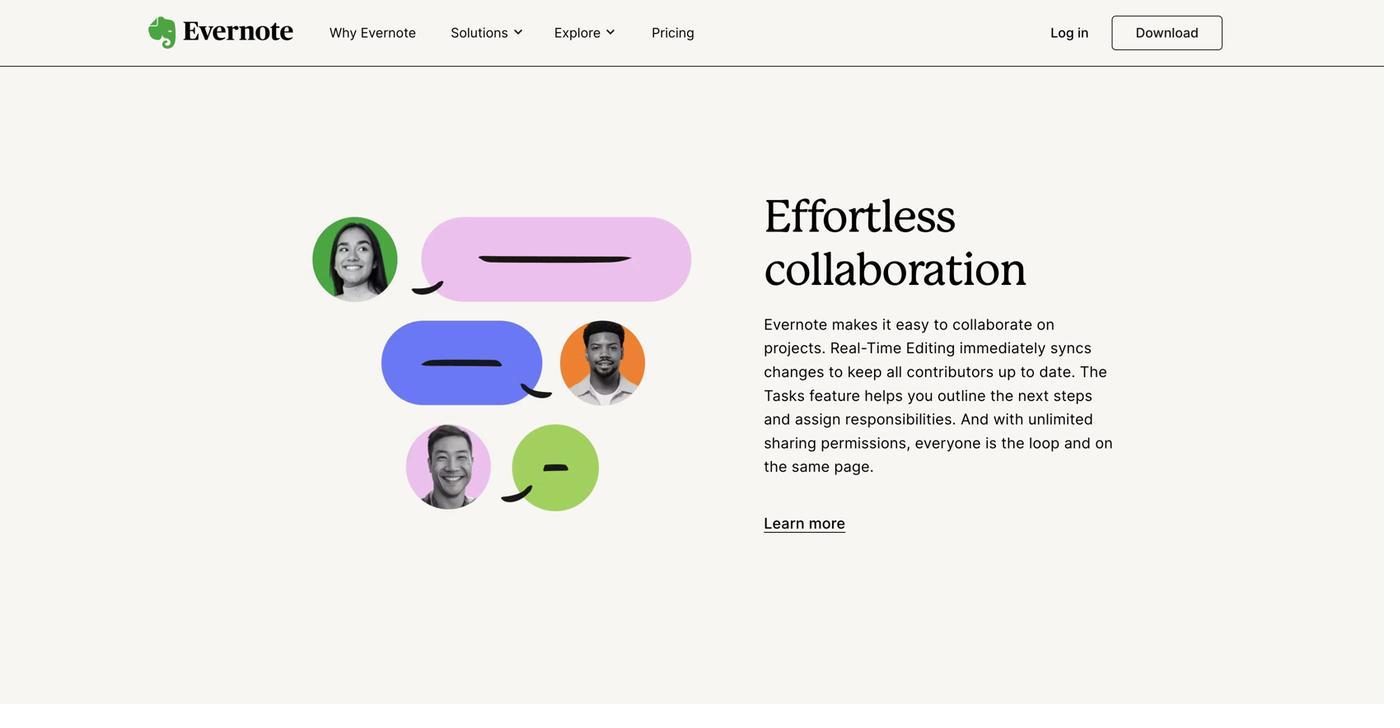 Task type: describe. For each thing, give the bounding box(es) containing it.
effortless
[[764, 198, 956, 240]]

0 vertical spatial on
[[1037, 316, 1055, 334]]

explore
[[555, 25, 601, 41]]

with
[[994, 410, 1024, 429]]

outline
[[938, 387, 986, 405]]

keep
[[848, 363, 882, 381]]

evernote inside evernote makes it easy to collaborate on projects. real-time editing immediately syncs changes to keep all contributors up to date. the tasks feature helps you outline the next steps and assign responsibilities. and with unlimited sharing permissions, everyone is the loop and on the same page.
[[764, 316, 828, 334]]

you
[[908, 387, 934, 405]]

1 vertical spatial the
[[1002, 434, 1025, 452]]

date.
[[1040, 363, 1076, 381]]

0 horizontal spatial to
[[829, 363, 844, 381]]

pricing
[[652, 25, 695, 41]]

explore button
[[550, 24, 622, 42]]

real-
[[831, 339, 867, 357]]

log in link
[[1041, 18, 1099, 49]]

it
[[883, 316, 892, 334]]

responsibilities.
[[846, 410, 957, 429]]

more
[[809, 515, 846, 533]]

why evernote
[[330, 25, 416, 41]]

0 horizontal spatial evernote
[[361, 25, 416, 41]]

learn more link
[[764, 512, 846, 536]]

up
[[999, 363, 1017, 381]]

unlimited
[[1029, 410, 1094, 429]]

syncs
[[1051, 339, 1092, 357]]

makes
[[832, 316, 878, 334]]

tasks
[[764, 387, 805, 405]]

easy
[[896, 316, 930, 334]]

is
[[986, 434, 997, 452]]

collaboration
[[764, 252, 1027, 294]]

learn
[[764, 515, 805, 533]]

everyone
[[915, 434, 981, 452]]

2 horizontal spatial to
[[1021, 363, 1035, 381]]

same
[[792, 458, 830, 476]]

the
[[1080, 363, 1108, 381]]

why
[[330, 25, 357, 41]]

sharing
[[764, 434, 817, 452]]

1 horizontal spatial to
[[934, 316, 949, 334]]

pricing link
[[642, 18, 705, 49]]

projects.
[[764, 339, 826, 357]]

teamwork illustration image
[[270, 160, 734, 569]]

download
[[1136, 25, 1199, 41]]

log in
[[1051, 25, 1089, 41]]



Task type: locate. For each thing, give the bounding box(es) containing it.
solutions button
[[446, 24, 530, 42]]

to right up
[[1021, 363, 1035, 381]]

easy-search screen image
[[650, 0, 1114, 28]]

1 vertical spatial on
[[1096, 434, 1113, 452]]

on up syncs
[[1037, 316, 1055, 334]]

0 vertical spatial the
[[991, 387, 1014, 405]]

evernote
[[361, 25, 416, 41], [764, 316, 828, 334]]

0 vertical spatial evernote
[[361, 25, 416, 41]]

page.
[[834, 458, 874, 476]]

1 horizontal spatial and
[[1065, 434, 1091, 452]]

to
[[934, 316, 949, 334], [829, 363, 844, 381], [1021, 363, 1035, 381]]

immediately
[[960, 339, 1046, 357]]

and
[[764, 410, 791, 429], [1065, 434, 1091, 452]]

all
[[887, 363, 903, 381]]

editing
[[906, 339, 956, 357]]

permissions,
[[821, 434, 911, 452]]

0 horizontal spatial and
[[764, 410, 791, 429]]

1 vertical spatial evernote
[[764, 316, 828, 334]]

1 vertical spatial and
[[1065, 434, 1091, 452]]

changes
[[764, 363, 825, 381]]

steps
[[1054, 387, 1093, 405]]

helps
[[865, 387, 903, 405]]

time
[[867, 339, 902, 357]]

feature
[[810, 387, 861, 405]]

assign
[[795, 410, 841, 429]]

0 vertical spatial and
[[764, 410, 791, 429]]

0 horizontal spatial on
[[1037, 316, 1055, 334]]

evernote right why
[[361, 25, 416, 41]]

and
[[961, 410, 989, 429]]

and down tasks
[[764, 410, 791, 429]]

1 horizontal spatial evernote
[[764, 316, 828, 334]]

to up feature
[[829, 363, 844, 381]]

the down sharing
[[764, 458, 788, 476]]

to up editing
[[934, 316, 949, 334]]

evernote up projects.
[[764, 316, 828, 334]]

evernote logo image
[[148, 17, 293, 49]]

next
[[1018, 387, 1049, 405]]

solutions
[[451, 25, 508, 41]]

why evernote link
[[320, 18, 426, 49]]

log
[[1051, 25, 1075, 41]]

the right is
[[1002, 434, 1025, 452]]

1 horizontal spatial on
[[1096, 434, 1113, 452]]

2 vertical spatial the
[[764, 458, 788, 476]]

on
[[1037, 316, 1055, 334], [1096, 434, 1113, 452]]

collaborate
[[953, 316, 1033, 334]]

effortless collaboration
[[764, 198, 1027, 294]]

the
[[991, 387, 1014, 405], [1002, 434, 1025, 452], [764, 458, 788, 476]]

learn more
[[764, 515, 846, 533]]

on right the loop
[[1096, 434, 1113, 452]]

download link
[[1112, 16, 1223, 50]]

and down unlimited
[[1065, 434, 1091, 452]]

the down up
[[991, 387, 1014, 405]]

loop
[[1029, 434, 1060, 452]]

in
[[1078, 25, 1089, 41]]

evernote makes it easy to collaborate on projects. real-time editing immediately syncs changes to keep all contributors up to date. the tasks feature helps you outline the next steps and assign responsibilities. and with unlimited sharing permissions, everyone is the loop and on the same page.
[[764, 316, 1113, 476]]

contributors
[[907, 363, 994, 381]]



Task type: vqa. For each thing, say whether or not it's contained in the screenshot.
Evernote Logo
yes



